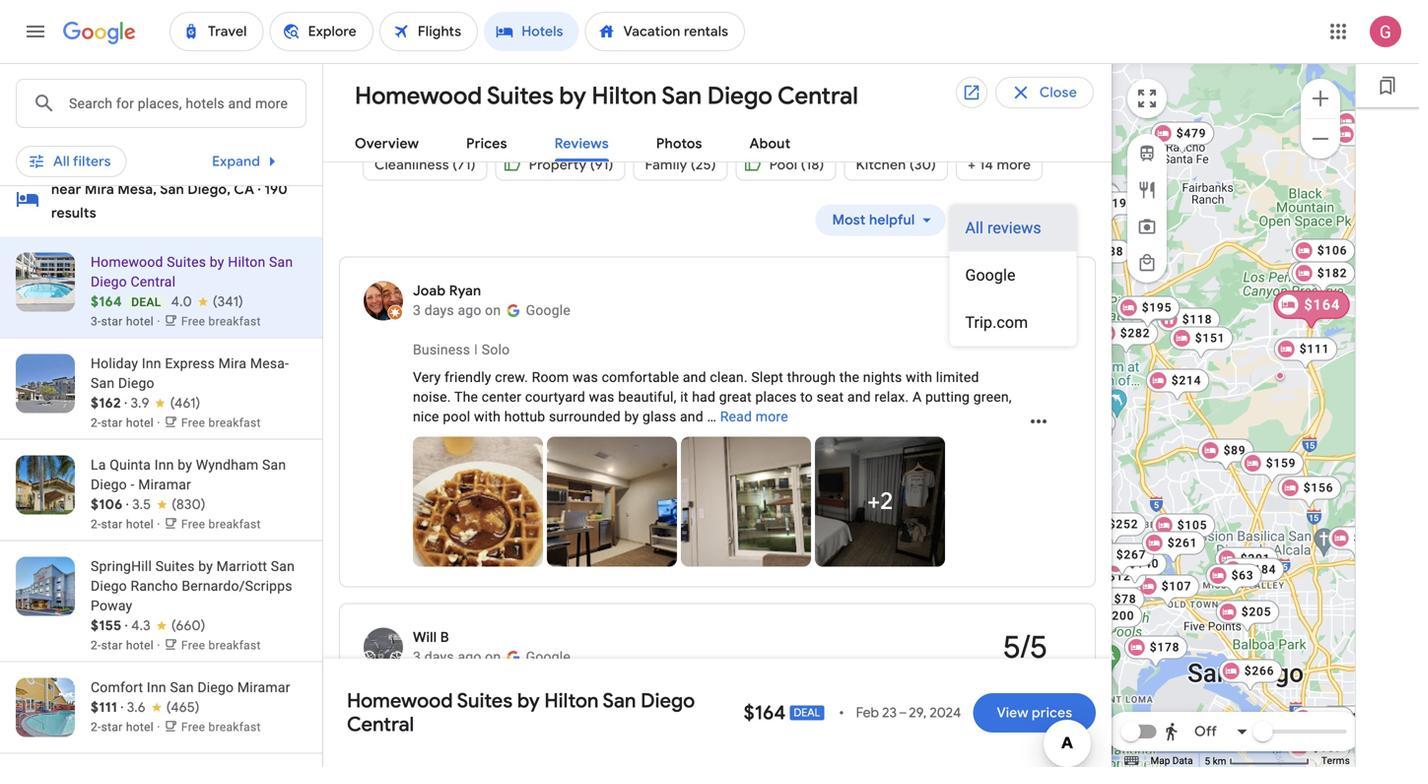 Task type: describe. For each thing, give the bounding box(es) containing it.
$200 link
[[1079, 605, 1143, 638]]

breakfast for (660)
[[208, 639, 261, 653]]

1 vertical spatial in
[[801, 709, 812, 725]]

google for will b
[[522, 649, 571, 666]]

$162 link
[[1281, 295, 1345, 329]]

cleanliness (71)
[[375, 156, 476, 174]]

0 vertical spatial $162
[[1307, 300, 1337, 314]]

map data button
[[1151, 755, 1193, 768]]

beautiful,
[[618, 389, 677, 406]]

and down "$164 deal"
[[779, 728, 803, 745]]

will b link
[[413, 629, 449, 647]]

$164 deal
[[744, 701, 820, 726]]

hotel · for 3.9
[[126, 416, 160, 430]]

free for (465)
[[181, 721, 205, 735]]

2- for poway
[[91, 639, 101, 653]]

by left 'off'
[[517, 689, 540, 714]]

days for joab
[[425, 303, 454, 319]]

$97 link
[[1328, 527, 1384, 560]]

breakfast for (465)
[[208, 721, 261, 735]]

great
[[719, 389, 752, 406]]

3 days ago on for b
[[413, 649, 505, 666]]

3-star hotel ·
[[91, 315, 164, 329]]

(91)
[[590, 156, 614, 174]]

breakfast
[[711, 109, 774, 127]]

family (25)
[[645, 156, 716, 174]]

san inside comfort inn san diego miramar $111 ·
[[170, 680, 194, 696]]

powerful.
[[413, 709, 472, 725]]

(341)
[[213, 293, 243, 311]]

0 vertical spatial was
[[573, 370, 598, 386]]

hilton inside homewood suites by hilton san diego central $164 deal
[[228, 254, 266, 271]]

open in new tab image
[[962, 83, 981, 102]]

$106 inside la quinta inn by wyndham san diego - miramar $106 ·
[[91, 496, 123, 513]]

miramar inside la quinta inn by wyndham san diego - miramar $106 ·
[[138, 477, 191, 493]]

breakfast (40) button
[[678, 102, 816, 134]]

-
[[131, 477, 135, 493]]

4 out of 5 stars from 341 reviews image
[[171, 292, 243, 312]]

$266
[[1245, 665, 1275, 679]]

main menu image
[[24, 20, 47, 43]]

inn for (465)
[[147, 680, 166, 696]]

all filters button
[[16, 146, 127, 177]]

free for (660)
[[181, 639, 205, 653]]

2-star hotel · for 3.9
[[91, 416, 164, 430]]

$130 link
[[1291, 707, 1354, 741]]

2-star hotel · for 3.6
[[91, 721, 164, 735]]

read
[[720, 409, 752, 425]]

kitchen
[[856, 156, 906, 174]]

breakfast for (830)
[[208, 518, 261, 532]]

$106 link
[[1292, 239, 1355, 273]]

diego inside holiday inn express mira mesa- san diego $162 ·
[[118, 375, 154, 392]]

express
[[165, 356, 215, 372]]

$169
[[1313, 742, 1343, 755]]

and up needs.
[[647, 709, 671, 725]]

reviews down + 14 more button
[[987, 211, 1038, 229]]

deal inside homewood suites by hilton san diego central $164 deal
[[131, 296, 161, 309]]

4.3 out of 5 stars from 660 reviews image
[[131, 616, 205, 636]]

free for (830)
[[181, 518, 205, 532]]

ryan
[[449, 282, 481, 300]]

$282 link
[[1095, 322, 1158, 355]]

1 vertical spatial homewood suites by hilton san diego central
[[347, 689, 695, 738]]

hotel · for 3.5
[[126, 518, 160, 532]]

4 2- from the top
[[91, 721, 101, 735]]

and up had
[[683, 370, 706, 386]]

+
[[968, 156, 976, 174]]

free for (341)
[[181, 315, 205, 329]]

homewood inside one of the best homewood suites in san diego.  rooms are clean and water pressure is powerful. location is off the freeway and area has everything in close vicinity.  hilton is lucky to have "hailee" who took care of all our needs.  professional and outstanding service...a+++++
[[513, 689, 586, 705]]

2-star hotel · for 4.3
[[91, 639, 164, 653]]

0 vertical spatial in
[[632, 689, 643, 705]]

la jolla cove hotel & suites, $216 image
[[1052, 411, 1116, 445]]

ago for will b
[[458, 649, 481, 666]]

rooms
[[718, 689, 763, 705]]

2- for miramar
[[91, 518, 101, 532]]

keyboard shortcuts image
[[1125, 757, 1139, 766]]

marriott
[[217, 559, 267, 575]]

$261
[[1168, 537, 1198, 550]]

free breakfast for (341)
[[181, 315, 261, 329]]

on for b
[[485, 649, 501, 666]]

suites inside one of the best homewood suites in san diego.  rooms are clean and water pressure is powerful. location is off the freeway and area has everything in close vicinity.  hilton is lucky to have "hailee" who took care of all our needs.  professional and outstanding service...a+++++
[[589, 689, 628, 705]]

3 for will b
[[413, 649, 421, 666]]

diego inside la quinta inn by wyndham san diego - miramar $106 ·
[[91, 477, 127, 493]]

$261 link
[[1142, 532, 1206, 565]]

· inside springhill suites by marriott san diego rancho bernardo/scripps poway $155 ·
[[125, 617, 128, 635]]

hotel · for 4.3
[[126, 639, 160, 653]]

wyndham
[[196, 457, 259, 474]]

$140
[[1129, 557, 1159, 571]]

3.5 out of 5 stars from 830 reviews image
[[132, 495, 206, 515]]

holiday inn express & suites solana beach-del mar, an ihg hotel, $131 image
[[1056, 182, 1120, 215]]

tub
[[607, 109, 631, 127]]

photo 1 image
[[413, 437, 543, 567]]

seat
[[817, 389, 844, 406]]

hot tub (14) button
[[547, 102, 670, 134]]

3.9 out of 5 stars from 461 reviews image
[[131, 394, 200, 413]]

area
[[674, 709, 702, 725]]

$130
[[1316, 712, 1347, 726]]

has
[[706, 709, 728, 725]]

star for ·
[[101, 416, 123, 430]]

about
[[750, 135, 791, 153]]

$479
[[1177, 127, 1207, 140]]

property (91) button
[[495, 149, 625, 181]]

by inside la quinta inn by wyndham san diego - miramar $106 ·
[[178, 457, 192, 474]]

star for miramar
[[101, 518, 123, 532]]

+ 14 more
[[968, 156, 1031, 174]]

homewood suites by hilton san diego central inside heading
[[355, 81, 858, 111]]

hotel · for 4.0
[[126, 315, 160, 329]]

$184
[[1246, 563, 1277, 577]]

$162 inside holiday inn express mira mesa- san diego $162 ·
[[91, 395, 121, 412]]

· inside holiday inn express mira mesa- san diego $162 ·
[[124, 395, 127, 412]]

free breakfast for (660)
[[181, 639, 261, 653]]

diego inside comfort inn san diego miramar $111 ·
[[197, 680, 234, 696]]

map region
[[1112, 63, 1356, 768]]

hilton inside one of the best homewood suites in san diego.  rooms are clean and water pressure is powerful. location is off the freeway and area has everything in close vicinity.  hilton is lucky to have "hailee" who took care of all our needs.  professional and outstanding service...a+++++
[[904, 709, 942, 725]]

$159 link
[[1241, 452, 1304, 485]]

(25)
[[691, 156, 716, 174]]

suites inside homewood suites by hilton san diego central heading
[[487, 81, 554, 111]]

needs.
[[651, 728, 693, 745]]

$195 link
[[1116, 296, 1180, 330]]

hot tub (14)
[[580, 109, 658, 127]]

by inside springhill suites by marriott san diego rancho bernardo/scripps poway $155 ·
[[198, 559, 213, 575]]

tab list containing overview
[[323, 119, 1112, 163]]

homewood suites by hilton san diego central $164 deal
[[91, 254, 293, 310]]

central inside homewood suites by hilton san diego central $164 deal
[[131, 274, 176, 290]]

4.0
[[171, 293, 192, 311]]

by inside homewood suites by hilton san diego central $164 deal
[[210, 254, 224, 271]]

(830)
[[172, 496, 206, 514]]

$201 link
[[1215, 547, 1279, 581]]

$89 link
[[1198, 439, 1254, 473]]

expand
[[212, 153, 260, 171]]

kitchen (30) button
[[844, 149, 948, 181]]

joab ryan
[[413, 282, 481, 300]]

feb
[[856, 705, 879, 722]]

· inside comfort inn san diego miramar $111 ·
[[121, 699, 123, 717]]

$164 for $164
[[1304, 297, 1340, 313]]

photo 2 image
[[547, 437, 677, 567]]

poway
[[91, 598, 132, 614]]

central inside heading
[[778, 81, 858, 111]]

mesa-
[[250, 356, 289, 372]]

(40)
[[777, 109, 805, 127]]

pool (18)
[[769, 156, 824, 174]]

23 – 29,
[[882, 705, 927, 722]]

is up the lucky
[[952, 689, 963, 705]]

will b
[[413, 629, 449, 647]]

3 for joab ryan
[[413, 303, 421, 319]]

more inside button
[[997, 156, 1031, 174]]

2024
[[930, 705, 961, 722]]

zoom in map image
[[1309, 86, 1332, 110]]

empress hotel la jolla, $165 image
[[1049, 420, 1113, 454]]

3.6
[[127, 699, 146, 717]]

hottub
[[504, 409, 545, 425]]

friendly
[[444, 370, 491, 386]]

san inside one of the best homewood suites in san diego.  rooms are clean and water pressure is powerful. location is off the freeway and area has everything in close vicinity.  hilton is lucky to have "hailee" who took care of all our needs.  professional and outstanding service...a+++++
[[647, 689, 671, 705]]

$205
[[1242, 606, 1272, 619]]

springhill
[[91, 559, 152, 575]]

cleanliness
[[375, 156, 449, 174]]

clean
[[790, 689, 824, 705]]

$164 link
[[1274, 291, 1350, 331]]

google for joab ryan
[[522, 303, 571, 319]]

free for (461)
[[181, 416, 205, 430]]

0 horizontal spatial the
[[458, 689, 478, 705]]

results
[[51, 205, 96, 222]]

breakfast for (341)
[[208, 315, 261, 329]]

holiday inn express mira mesa- san diego $162 ·
[[91, 356, 289, 412]]

star for deal
[[101, 315, 123, 329]]

diego inside springhill suites by marriott san diego rancho bernardo/scripps poway $155 ·
[[91, 579, 127, 595]]

photo 3 image
[[681, 437, 811, 567]]

all inside button
[[53, 153, 70, 171]]

san right (14)
[[662, 81, 702, 111]]

· inside la quinta inn by wyndham san diego - miramar $106 ·
[[126, 496, 129, 514]]

on for ryan
[[485, 303, 501, 319]]

+ 14 more button
[[956, 149, 1043, 181]]

miramar inside comfort inn san diego miramar $111 ·
[[237, 680, 290, 696]]

more inside 'button'
[[756, 409, 788, 425]]

is left 'off'
[[534, 709, 545, 725]]

close
[[1040, 84, 1077, 102]]

diego up needs.
[[641, 689, 695, 714]]

free breakfast for (465)
[[181, 721, 261, 735]]

ca · 190
[[234, 181, 288, 199]]



Task type: locate. For each thing, give the bounding box(es) containing it.
4 breakfast from the top
[[208, 639, 261, 653]]

$479 link
[[1151, 122, 1214, 155]]

0 vertical spatial $106
[[1317, 244, 1348, 258]]

0 vertical spatial homewood suites by hilton san diego central
[[355, 81, 858, 111]]

0 vertical spatial 5/5
[[1003, 281, 1048, 321]]

diego inside heading
[[707, 81, 773, 111]]

homewood up have
[[347, 689, 453, 714]]

mira inside holiday inn express mira mesa- san diego $162 ·
[[218, 356, 247, 372]]

1 hotel · from the top
[[126, 315, 160, 329]]

$111 inside comfort inn san diego miramar $111 ·
[[91, 699, 117, 717]]

1 vertical spatial $162
[[91, 395, 121, 412]]

1 horizontal spatial with
[[906, 370, 932, 386]]

1 star from the top
[[101, 315, 123, 329]]

joab ryan link
[[413, 282, 481, 300]]

$151 link
[[1170, 327, 1233, 360]]

homewood inside homewood suites by hilton san diego central $164 deal
[[91, 254, 163, 271]]

san inside la quinta inn by wyndham san diego - miramar $106 ·
[[262, 457, 286, 474]]

$137
[[1108, 568, 1138, 582]]

0 vertical spatial $155
[[1314, 267, 1344, 280]]

miramar
[[138, 477, 191, 493], [237, 680, 290, 696]]

$155 down poway at the left of page
[[91, 617, 122, 635]]

(14)
[[634, 109, 658, 127]]

1 horizontal spatial $164
[[744, 701, 786, 726]]

hotel · down 3.5
[[126, 518, 160, 532]]

1 vertical spatial ago
[[458, 649, 481, 666]]

breakfast for (461)
[[208, 416, 261, 430]]

2- down the comfort
[[91, 721, 101, 735]]

1 vertical spatial to
[[996, 709, 1009, 725]]

0 vertical spatial days
[[425, 303, 454, 319]]

near mira mesa, san diego, ca · 190 results heading
[[51, 178, 310, 225]]

$200
[[1105, 610, 1135, 623]]

by down beautiful,
[[624, 409, 639, 425]]

breakfast (40)
[[711, 109, 805, 127]]

san down the holiday
[[91, 375, 115, 392]]

suites up rancho
[[155, 559, 195, 575]]

3 2- from the top
[[91, 639, 101, 653]]

limited
[[936, 370, 979, 386]]

3 free breakfast from the top
[[181, 518, 261, 532]]

1 vertical spatial $106
[[91, 496, 123, 513]]

3 down will
[[413, 649, 421, 666]]

4 free breakfast from the top
[[181, 639, 261, 653]]

1 horizontal spatial central
[[347, 713, 414, 738]]

the inside very friendly crew. room was comfortable and clean. slept through the nights with limited noise. the center courtyard was beautiful,  it had great places to  seat and relax. a putting green, nice pool with hottub surrounded by glass and …
[[840, 370, 860, 386]]

of
[[442, 689, 455, 705], [591, 728, 604, 745]]

comfort
[[91, 680, 143, 696]]

free down (465)
[[181, 721, 205, 735]]

$156 link
[[1278, 477, 1342, 510]]

1 horizontal spatial to
[[996, 709, 1009, 725]]

to
[[800, 389, 813, 406], [996, 709, 1009, 725]]

1 5/5 from the top
[[1003, 281, 1048, 321]]

$125 link
[[1318, 706, 1382, 740]]

1 vertical spatial the
[[458, 689, 478, 705]]

san inside holiday inn express mira mesa- san diego $162 ·
[[91, 375, 115, 392]]

4 hotel · from the top
[[126, 639, 160, 653]]

breakfast down (341)
[[208, 315, 261, 329]]

4 free from the top
[[181, 639, 205, 653]]

to down through
[[800, 389, 813, 406]]

central up 4.0
[[131, 274, 176, 290]]

ago for joab ryan
[[458, 303, 481, 319]]

near mira mesa, san diego, ca · 190 results
[[51, 181, 288, 222]]

breakfast up 'wyndham'
[[208, 416, 261, 430]]

1 vertical spatial days
[[425, 649, 454, 666]]

0 horizontal spatial miramar
[[138, 477, 191, 493]]

1 vertical spatial $155
[[91, 617, 122, 635]]

terms
[[1322, 756, 1350, 767]]

1 vertical spatial 3 days ago on
[[413, 649, 505, 666]]

to inside one of the best homewood suites in san diego.  rooms are clean and water pressure is powerful. location is off the freeway and area has everything in close vicinity.  hilton is lucky to have "hailee" who took care of all our needs.  professional and outstanding service...a+++++
[[996, 709, 1009, 725]]

$266 link
[[1219, 660, 1282, 693]]

close
[[816, 709, 850, 725]]

0 vertical spatial more
[[997, 156, 1031, 174]]

$106 inside $106 link
[[1317, 244, 1348, 258]]

1 on from the top
[[485, 303, 501, 319]]

google up 'off'
[[522, 649, 571, 666]]

by up reviews on the left
[[559, 81, 586, 111]]

5 hotel · from the top
[[126, 721, 160, 735]]

hilton inside heading
[[592, 81, 657, 111]]

0 vertical spatial to
[[800, 389, 813, 406]]

review source options list box
[[950, 205, 1077, 346]]

1 days from the top
[[425, 303, 454, 319]]

hotel · down 4.3
[[126, 639, 160, 653]]

0 vertical spatial $111
[[1300, 342, 1330, 356]]

free down (830)
[[181, 518, 205, 532]]

hotel · down 3.9
[[126, 416, 160, 430]]

$164 inside homewood suites by hilton san diego central $164 deal
[[91, 293, 122, 310]]

homewood suites by hilton san diego central heading
[[339, 79, 858, 112]]

through
[[787, 370, 836, 386]]

1 vertical spatial inn
[[154, 457, 174, 474]]

3 2-star hotel · from the top
[[91, 639, 164, 653]]

1 vertical spatial more
[[756, 409, 788, 425]]

pool
[[443, 409, 470, 425]]

$106
[[1317, 244, 1348, 258], [91, 496, 123, 513]]

is up service...a+++++
[[945, 709, 956, 725]]

care
[[560, 728, 588, 745]]

$182 link
[[1292, 262, 1355, 295]]

1 vertical spatial on
[[485, 649, 501, 666]]

$182
[[1317, 267, 1348, 280]]

1 free from the top
[[181, 315, 205, 329]]

san right the marriott
[[271, 559, 295, 575]]

diego up (465)
[[197, 680, 234, 696]]

with up a
[[906, 370, 932, 386]]

0 horizontal spatial $106
[[91, 496, 123, 513]]

1 2-star hotel · from the top
[[91, 416, 164, 430]]

0 horizontal spatial $162
[[91, 395, 121, 412]]

1 vertical spatial $111
[[91, 699, 117, 717]]

suites
[[487, 81, 554, 111], [167, 254, 206, 271], [155, 559, 195, 575], [457, 689, 513, 714], [589, 689, 628, 705]]

1 vertical spatial of
[[591, 728, 604, 745]]

(660)
[[171, 617, 205, 635]]

san left diego.
[[647, 689, 671, 705]]

free breakfast down comfort inn san diego miramar $111 ·
[[181, 721, 261, 735]]

1 vertical spatial mira
[[218, 356, 247, 372]]

to inside very friendly crew. room was comfortable and clean. slept through the nights with limited noise. the center courtyard was beautiful,  it had great places to  seat and relax. a putting green, nice pool with hottub surrounded by glass and …
[[800, 389, 813, 406]]

5/5 for ryan
[[1003, 281, 1048, 321]]

1 free breakfast from the top
[[181, 315, 261, 329]]

google inside review source options list box
[[965, 266, 1016, 285]]

2 free from the top
[[181, 416, 205, 430]]

san down the ca · 190
[[269, 254, 293, 271]]

homewood up 'off'
[[513, 689, 586, 705]]

feb 23 – 29, 2024
[[856, 705, 961, 722]]

2-star hotel ·
[[91, 416, 164, 430], [91, 518, 164, 532], [91, 639, 164, 653], [91, 721, 164, 735]]

$107
[[1162, 580, 1192, 594]]

deal inside "$164 deal"
[[794, 707, 820, 720]]

2 horizontal spatial the
[[840, 370, 860, 386]]

0 vertical spatial the
[[840, 370, 860, 386]]

diego down review search input text box
[[707, 81, 773, 111]]

san inside springhill suites by marriott san diego rancho bernardo/scripps poway $155 ·
[[271, 559, 295, 575]]

3.5
[[132, 496, 151, 514]]

0 horizontal spatial central
[[131, 274, 176, 290]]

0 vertical spatial ago
[[458, 303, 481, 319]]

1 horizontal spatial $162
[[1307, 300, 1337, 314]]

0 horizontal spatial $155
[[91, 617, 122, 635]]

suites up "hailee"
[[457, 689, 513, 714]]

3 days ago on down ryan
[[413, 303, 505, 319]]

days for will
[[425, 649, 454, 666]]

· left 3.5
[[126, 496, 129, 514]]

$151
[[1195, 332, 1225, 345]]

by up (830)
[[178, 457, 192, 474]]

courtyard
[[525, 389, 585, 406]]

1 horizontal spatial $111
[[1300, 342, 1330, 356]]

mira inside near mira mesa, san diego, ca · 190 results
[[85, 181, 114, 199]]

miramar hotel checkin image
[[1276, 373, 1284, 381]]

san right mesa,
[[160, 181, 184, 199]]

0 vertical spatial inn
[[142, 356, 161, 372]]

in
[[632, 689, 643, 705], [801, 709, 812, 725]]

$63
[[1232, 569, 1254, 583]]

of up powerful.
[[442, 689, 455, 705]]

diego up poway at the left of page
[[91, 579, 127, 595]]

5 free from the top
[[181, 721, 205, 735]]

$150
[[1142, 302, 1172, 316]]

2 horizontal spatial central
[[778, 81, 858, 111]]

suites up the freeway
[[589, 689, 628, 705]]

noise.
[[413, 389, 451, 406]]

free breakfast for (461)
[[181, 416, 261, 430]]

the up seat
[[840, 370, 860, 386]]

5 breakfast from the top
[[208, 721, 261, 735]]

$111
[[1300, 342, 1330, 356], [91, 699, 117, 717]]

solo
[[482, 342, 510, 358]]

2 3 from the top
[[413, 649, 421, 666]]

0 horizontal spatial of
[[442, 689, 455, 705]]

all reviews
[[966, 211, 1038, 229], [965, 219, 1041, 238]]

star for poway
[[101, 639, 123, 653]]

$156
[[1304, 481, 1334, 495]]

3.6 out of 5 stars from 465 reviews image
[[127, 698, 200, 718]]

very
[[413, 370, 441, 386]]

one of the best homewood suites in san diego.  rooms are clean and water pressure is powerful. location is off the freeway and area has everything in close vicinity.  hilton is lucky to have "hailee" who took care of all our needs.  professional and outstanding service...a+++++
[[413, 689, 1009, 745]]

free breakfast for (830)
[[181, 518, 261, 532]]

inn inside holiday inn express mira mesa- san diego $162 ·
[[142, 356, 161, 372]]

have
[[413, 728, 443, 745]]

1 vertical spatial 3
[[413, 649, 421, 666]]

by inside very friendly crew. room was comfortable and clean. slept through the nights with limited noise. the center courtyard was beautiful,  it had great places to  seat and relax. a putting green, nice pool with hottub surrounded by glass and …
[[624, 409, 639, 425]]

inn for (461)
[[142, 356, 161, 372]]

reviews down + 14 more
[[988, 219, 1041, 238]]

0 vertical spatial with
[[906, 370, 932, 386]]

cleanliness (71) button
[[363, 149, 487, 181]]

4.3
[[131, 617, 151, 635]]

$164 for $164 deal
[[744, 701, 786, 726]]

hotel · right 3-
[[126, 315, 160, 329]]

$111 down the comfort
[[91, 699, 117, 717]]

$105 link
[[1152, 514, 1215, 547]]

reviews
[[987, 211, 1038, 229], [988, 219, 1041, 238]]

5 star from the top
[[101, 721, 123, 735]]

suites up prices
[[487, 81, 554, 111]]

suites inside homewood suites by hilton san diego central $164 deal
[[167, 254, 206, 271]]

inn up 3.6 out of 5 stars from 465 reviews image
[[147, 680, 166, 696]]

0 horizontal spatial deal
[[131, 296, 161, 309]]

3 days ago on down b
[[413, 649, 505, 666]]

2- up springhill
[[91, 518, 101, 532]]

1 horizontal spatial in
[[801, 709, 812, 725]]

2 vertical spatial central
[[347, 713, 414, 738]]

2 vertical spatial inn
[[147, 680, 166, 696]]

1 vertical spatial miramar
[[237, 680, 290, 696]]

$252
[[1109, 518, 1139, 532]]

0 horizontal spatial mira
[[85, 181, 114, 199]]

5/5
[[1003, 281, 1048, 321], [1003, 628, 1048, 668]]

2-star hotel · down the 3.6 on the bottom left of the page
[[91, 721, 164, 735]]

1 2- from the top
[[91, 416, 101, 430]]

1 3 from the top
[[413, 303, 421, 319]]

mesa,
[[118, 181, 157, 199]]

mira down filters
[[85, 181, 114, 199]]

5 free breakfast from the top
[[181, 721, 261, 735]]

1 horizontal spatial $155
[[1314, 267, 1344, 280]]

and up close
[[827, 689, 851, 705]]

by left the marriott
[[198, 559, 213, 575]]

$137 link
[[1082, 563, 1145, 587]]

breakfast down bernardo/scripps
[[208, 639, 261, 653]]

view prices
[[997, 705, 1072, 722]]

$162
[[1307, 300, 1337, 314], [91, 395, 121, 412]]

1 horizontal spatial more
[[997, 156, 1031, 174]]

suites inside springhill suites by marriott san diego rancho bernardo/scripps poway $155 ·
[[155, 559, 195, 575]]

suites up 4.0
[[167, 254, 206, 271]]

view larger map image
[[1135, 87, 1159, 110]]

· left 3.9
[[124, 395, 127, 412]]

0 horizontal spatial more
[[756, 409, 788, 425]]

$155 up $164 link
[[1314, 267, 1344, 280]]

photo 4 image
[[815, 437, 945, 567]]

took
[[529, 728, 557, 745]]

2 vertical spatial the
[[570, 709, 590, 725]]

2 breakfast from the top
[[208, 416, 261, 430]]

homewood up overview
[[355, 81, 482, 111]]

$129 link
[[1083, 565, 1146, 589]]

2 vertical spatial google
[[522, 649, 571, 666]]

0 vertical spatial mira
[[85, 181, 114, 199]]

1 horizontal spatial $106
[[1317, 244, 1348, 258]]

diego down la
[[91, 477, 127, 493]]

san up all
[[603, 689, 636, 714]]

1 horizontal spatial miramar
[[237, 680, 290, 696]]

holiday
[[91, 356, 138, 372]]

diego up 3-
[[91, 274, 127, 290]]

3 days ago on for ryan
[[413, 303, 505, 319]]

breakfast down comfort inn san diego miramar $111 ·
[[208, 721, 261, 735]]

in down clean
[[801, 709, 812, 725]]

central up about
[[778, 81, 858, 111]]

free down 4.0
[[181, 315, 205, 329]]

2- for ·
[[91, 416, 101, 430]]

mira left mesa-
[[218, 356, 247, 372]]

slept
[[751, 370, 783, 386]]

2 3 days ago on from the top
[[413, 649, 505, 666]]

close button
[[995, 77, 1094, 108]]

1 ago from the top
[[458, 303, 481, 319]]

1 horizontal spatial of
[[591, 728, 604, 745]]

2 2- from the top
[[91, 518, 101, 532]]

1 breakfast from the top
[[208, 315, 261, 329]]

3 down joab
[[413, 303, 421, 319]]

0 vertical spatial deal
[[131, 296, 161, 309]]

2-star hotel · down 3.5
[[91, 518, 164, 532]]

by up 4 out of 5 stars from 341 reviews image
[[210, 254, 224, 271]]

3 star from the top
[[101, 518, 123, 532]]

· left 4.3
[[125, 617, 128, 635]]

star up the holiday
[[101, 315, 123, 329]]

0 horizontal spatial in
[[632, 689, 643, 705]]

diego inside homewood suites by hilton san diego central $164 deal
[[91, 274, 127, 290]]

2 days from the top
[[425, 649, 454, 666]]

Review search input text field
[[403, 56, 1063, 75]]

14
[[979, 156, 993, 174]]

inn right the holiday
[[142, 356, 161, 372]]

$267 link
[[1091, 544, 1154, 577]]

la
[[91, 457, 106, 474]]

marine lodge miramar (on military base) access required image
[[1276, 372, 1284, 380]]

1 vertical spatial google
[[522, 303, 571, 319]]

0 horizontal spatial to
[[800, 389, 813, 406]]

0 vertical spatial 3 days ago on
[[413, 303, 505, 319]]

inn inside comfort inn san diego miramar $111 ·
[[147, 680, 166, 696]]

$155 link
[[1288, 262, 1351, 295]]

3 breakfast from the top
[[208, 518, 261, 532]]

inn right the quinta at the left
[[154, 457, 174, 474]]

google up room
[[522, 303, 571, 319]]

star up springhill
[[101, 518, 123, 532]]

outstanding
[[806, 728, 882, 745]]

2 on from the top
[[485, 649, 501, 666]]

to right the lucky
[[996, 709, 1009, 725]]

2 star from the top
[[101, 416, 123, 430]]

2 5/5 from the top
[[1003, 628, 1048, 668]]

star down poway at the left of page
[[101, 639, 123, 653]]

$164 down the $182 link
[[1304, 297, 1340, 313]]

2 2-star hotel · from the top
[[91, 518, 164, 532]]

joab
[[413, 282, 446, 300]]

1 horizontal spatial deal
[[794, 707, 820, 720]]

it
[[680, 389, 688, 406]]

free breakfast down (341)
[[181, 315, 261, 329]]

4 star from the top
[[101, 639, 123, 653]]

homewood inside heading
[[355, 81, 482, 111]]

business
[[413, 342, 470, 358]]

$140 link
[[1104, 552, 1167, 586]]

hotel · down the 3.6 on the bottom left of the page
[[126, 721, 160, 735]]

free breakfast down (660) on the bottom
[[181, 639, 261, 653]]

0 vertical spatial miramar
[[138, 477, 191, 493]]

0 vertical spatial google
[[965, 266, 1016, 285]]

in up the freeway
[[632, 689, 643, 705]]

$205 link
[[1216, 601, 1279, 634]]

more down "places"
[[756, 409, 788, 425]]

3 free from the top
[[181, 518, 205, 532]]

3
[[413, 303, 421, 319], [413, 649, 421, 666]]

san inside near mira mesa, san diego, ca · 190 results
[[160, 181, 184, 199]]

1 vertical spatial with
[[474, 409, 501, 425]]

1 horizontal spatial the
[[570, 709, 590, 725]]

read more button
[[720, 408, 788, 427]]

glass
[[643, 409, 676, 425]]

inn inside la quinta inn by wyndham san diego - miramar $106 ·
[[154, 457, 174, 474]]

0 vertical spatial 3
[[413, 303, 421, 319]]

0 vertical spatial central
[[778, 81, 858, 111]]

free down (660) on the bottom
[[181, 639, 205, 653]]

2-star hotel · for 3.5
[[91, 518, 164, 532]]

by inside homewood suites by hilton san diego central heading
[[559, 81, 586, 111]]

3 hotel · from the top
[[126, 518, 160, 532]]

green,
[[973, 389, 1012, 406]]

1 3 days ago on from the top
[[413, 303, 505, 319]]

zoom out map image
[[1309, 127, 1332, 151]]

trip.com
[[965, 313, 1028, 332]]

free breakfast down (830)
[[181, 518, 261, 532]]

san inside homewood suites by hilton san diego central $164 deal
[[269, 254, 293, 271]]

0 horizontal spatial $164
[[91, 293, 122, 310]]

central down one
[[347, 713, 414, 738]]

our
[[626, 728, 647, 745]]

of left all
[[591, 728, 604, 745]]

$267
[[1116, 548, 1146, 562]]

2 ago from the top
[[458, 649, 481, 666]]

$164 up professional
[[744, 701, 786, 726]]

$155 inside springhill suites by marriott san diego rancho bernardo/scripps poway $155 ·
[[91, 617, 122, 635]]

tab list
[[323, 119, 1112, 163]]

0 vertical spatial of
[[442, 689, 455, 705]]

1 horizontal spatial mira
[[218, 356, 247, 372]]

deal down clean
[[794, 707, 820, 720]]

breakfast up the marriott
[[208, 518, 261, 532]]

5/5 for b
[[1003, 628, 1048, 668]]

1 vertical spatial deal
[[794, 707, 820, 720]]

1 vertical spatial central
[[131, 274, 176, 290]]

0 horizontal spatial $111
[[91, 699, 117, 717]]

location
[[476, 709, 531, 725]]

hotel · for 3.6
[[126, 721, 160, 735]]

$106 up "$182"
[[1317, 244, 1348, 258]]

1 vertical spatial 5/5
[[1003, 628, 1048, 668]]

kitchen (30)
[[856, 156, 936, 174]]

off
[[1195, 723, 1217, 741]]

was up the surrounded
[[589, 389, 615, 406]]

1 vertical spatial was
[[589, 389, 615, 406]]

(18)
[[801, 156, 824, 174]]

4 2-star hotel · from the top
[[91, 721, 164, 735]]

2-star hotel · down 4.3
[[91, 639, 164, 653]]

0 horizontal spatial with
[[474, 409, 501, 425]]

2-star hotel · down 3.9
[[91, 416, 164, 430]]

near
[[51, 181, 81, 199]]

putting
[[925, 389, 970, 406]]

$97
[[1354, 532, 1376, 546]]

everything
[[732, 709, 797, 725]]

$164 up 3-
[[91, 293, 122, 310]]

free breakfast down (461) at the left
[[181, 416, 261, 430]]

0 vertical spatial on
[[485, 303, 501, 319]]

2 hotel · from the top
[[126, 416, 160, 430]]

and right seat
[[848, 389, 871, 406]]

star up la
[[101, 416, 123, 430]]

2 horizontal spatial $164
[[1304, 297, 1340, 313]]

2 free breakfast from the top
[[181, 416, 261, 430]]

one
[[413, 689, 438, 705]]

2- down poway at the left of page
[[91, 639, 101, 653]]



Task type: vqa. For each thing, say whether or not it's contained in the screenshot.
4.3
yes



